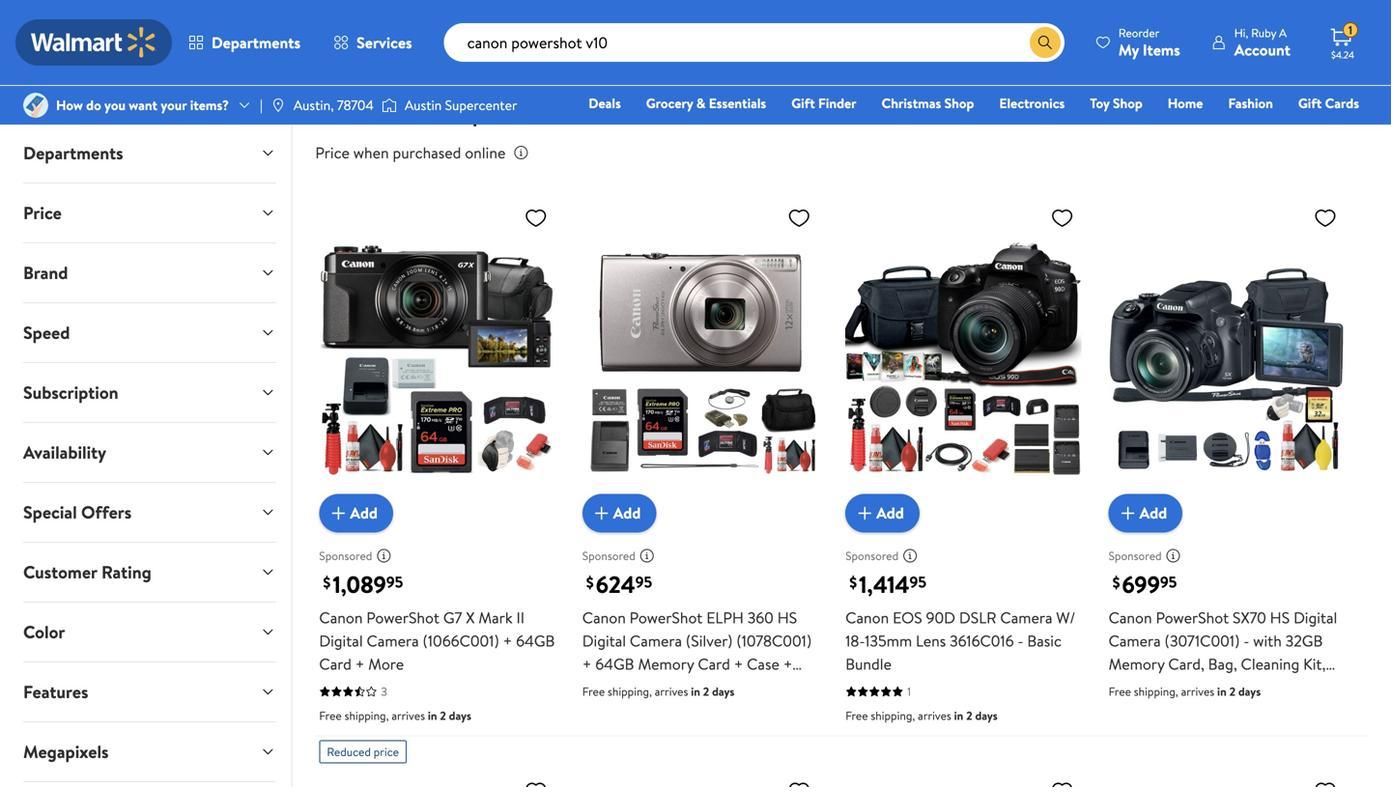 Task type: locate. For each thing, give the bounding box(es) containing it.
card left "reader"
[[583, 677, 615, 698]]

1 ad disclaimer and feedback image from the left
[[376, 548, 392, 564]]

+ right case
[[783, 654, 793, 675]]

1
[[1349, 22, 1353, 38], [908, 684, 911, 700]]

1 canon from the left
[[319, 607, 363, 629]]

3 powershot from the left
[[1156, 607, 1229, 629]]

camera up and
[[1109, 630, 1161, 652]]

shipping,
[[608, 684, 652, 700], [1134, 684, 1179, 700], [345, 708, 389, 724], [871, 708, 915, 724]]

v10"
[[566, 101, 601, 128]]

4 add button from the left
[[1109, 494, 1183, 533]]

3 add from the left
[[877, 503, 904, 524]]

0 horizontal spatial hs
[[778, 607, 797, 629]]

ad disclaimer and feedback image for 624
[[639, 548, 655, 564]]

1 add button from the left
[[319, 494, 393, 533]]

+ down case
[[759, 677, 768, 698]]

- left basic
[[1018, 630, 1024, 652]]

results
[[315, 101, 376, 128]]

sponsored up 1,414
[[846, 548, 899, 564]]

1 horizontal spatial |
[[1220, 37, 1223, 58]]

add button up 1,089
[[319, 494, 393, 533]]

case
[[747, 654, 780, 675]]

sort
[[1163, 37, 1192, 58]]

canon powershot g7 x mark ii digital camera (1066c001) + 64gb card + more image
[[319, 198, 555, 517]]

austin, 78704
[[294, 96, 374, 114]]

2 horizontal spatial digital
[[1294, 607, 1338, 629]]

days right flex
[[712, 684, 735, 700]]

sponsored for 699
[[1109, 548, 1162, 564]]

95 inside $ 1,414 95
[[910, 572, 927, 593]]

64gb inside canon powershot elph 360 hs digital camera (silver) (1078c001) + 64gb memory card + case + card reader + flex tripod + memory wallet + cap keeper + cleaning kit
[[595, 654, 635, 675]]

(304)
[[605, 105, 642, 127]]

0 horizontal spatial ad disclaimer and feedback image
[[639, 548, 655, 564]]

64gb down ii
[[516, 630, 555, 652]]

shipping, down 3
[[345, 708, 389, 724]]

|
[[1220, 37, 1223, 58], [260, 96, 263, 114]]

1 horizontal spatial powershot
[[630, 607, 703, 629]]

in down "bag,"
[[1218, 684, 1227, 700]]

cleaning left kit
[[583, 723, 641, 745]]

add to cart image
[[327, 502, 350, 525]]

0 horizontal spatial departments
[[23, 141, 123, 165]]

1 down 135mm
[[908, 684, 911, 700]]

christmas shop link
[[873, 93, 983, 114]]

registry
[[1137, 121, 1186, 140]]

+ down $ 624 95
[[583, 654, 592, 675]]

2 $ from the left
[[586, 572, 594, 593]]

2 - from the left
[[1244, 630, 1250, 652]]

megapixels
[[23, 740, 109, 764]]

0 horizontal spatial card
[[319, 654, 352, 675]]

1 horizontal spatial gift
[[1299, 94, 1322, 113]]

0 horizontal spatial more
[[368, 654, 404, 675]]

more
[[368, 654, 404, 675], [1137, 677, 1172, 698]]

hs up with
[[1270, 607, 1290, 629]]

1 $ from the left
[[323, 572, 331, 593]]

3 add to cart image from the left
[[1117, 502, 1140, 525]]

memory
[[638, 654, 694, 675], [1109, 654, 1165, 675], [583, 700, 639, 721]]

canon eos 90d dslr camera w/ 18-135mm lens 3616c016  - basic bundle
[[846, 607, 1076, 675]]

add to cart image up 1,414
[[853, 502, 877, 525]]

1 up $4.24
[[1349, 22, 1353, 38]]

2 95 from the left
[[636, 572, 653, 593]]

price button
[[8, 184, 291, 243]]

4 add from the left
[[1140, 503, 1168, 524]]

$ left 624 at the left bottom
[[586, 572, 594, 593]]

camera
[[1001, 607, 1053, 629], [367, 630, 419, 652], [630, 630, 682, 652], [1109, 630, 1161, 652]]

2 ad disclaimer and feedback image from the left
[[1166, 548, 1181, 564]]

features tab
[[8, 663, 291, 722]]

2 gift from the left
[[1299, 94, 1322, 113]]

2 add to cart image from the left
[[853, 502, 877, 525]]

price
[[374, 744, 399, 760]]

2 canon from the left
[[583, 607, 626, 629]]

tripod
[[714, 677, 755, 698]]

gift left the cards in the right of the page
[[1299, 94, 1322, 113]]

features
[[23, 680, 88, 704]]

1 horizontal spatial digital
[[583, 630, 626, 652]]

essentials
[[709, 94, 767, 113]]

$
[[323, 572, 331, 593], [586, 572, 594, 593], [850, 572, 857, 593], [1113, 572, 1121, 593]]

eos
[[893, 607, 923, 629]]

canon inside canon powershot g7 x mark ii digital camera (1066c001) + 64gb card + more
[[319, 607, 363, 629]]

powershot up '(3071c001)'
[[1156, 607, 1229, 629]]

subscription up "powershot"
[[501, 38, 573, 57]]

ad disclaimer and feedback image up $ 699 95
[[1166, 548, 1181, 564]]

customer
[[23, 560, 97, 585]]

shop right christmas
[[945, 94, 974, 113]]

1 horizontal spatial subscription
[[501, 38, 573, 57]]

hs up (1078c001)
[[778, 607, 797, 629]]

1 sponsored from the left
[[319, 548, 372, 564]]

1 horizontal spatial add to cart image
[[853, 502, 877, 525]]

+ left flex
[[670, 677, 679, 698]]

canon eos 90d dslr camera w/ 18-135mm lens 3616c016  - basic bundle image
[[846, 198, 1082, 517]]

1 horizontal spatial ad disclaimer and feedback image
[[903, 548, 918, 564]]

- inside canon powershot sx70 hs digital camera (3071c001) - with 32gb memory card, bag, cleaning kit, and more
[[1244, 630, 1250, 652]]

customer rating button
[[8, 543, 291, 602]]

shop inside 'link'
[[1113, 94, 1143, 113]]

sponsored for 1,414
[[846, 548, 899, 564]]

debit
[[1244, 121, 1277, 140]]

digital down 1,089
[[319, 630, 363, 652]]

sort by |
[[1163, 37, 1223, 58]]

1 horizontal spatial 64gb
[[595, 654, 635, 675]]

2
[[703, 684, 709, 700], [1230, 684, 1236, 700], [440, 708, 446, 724], [967, 708, 973, 724]]

0 vertical spatial 1
[[1349, 22, 1353, 38]]

add up $ 1,089 95 at the left bottom of the page
[[350, 503, 378, 524]]

1 vertical spatial 1
[[908, 684, 911, 700]]

powershot inside canon powershot sx70 hs digital camera (3071c001) - with 32gb memory card, bag, cleaning kit, and more
[[1156, 607, 1229, 629]]

ad disclaimer and feedback image
[[639, 548, 655, 564], [903, 548, 918, 564]]

3 95 from the left
[[910, 572, 927, 593]]

(silver)
[[686, 630, 733, 652]]

64gb for 624
[[595, 654, 635, 675]]

speed button
[[8, 303, 291, 362]]

powershot up (silver)
[[630, 607, 703, 629]]

camera up basic
[[1001, 607, 1053, 629]]

services
[[357, 32, 412, 53]]

2 hs from the left
[[1270, 607, 1290, 629]]

add up $ 624 95
[[613, 503, 641, 524]]

availability tab
[[8, 423, 291, 482]]

online
[[465, 142, 506, 163]]

0 horizontal spatial 64gb
[[516, 630, 555, 652]]

canon powershot sx70 hs digital camera (3071c001) - with 32gb memory card, bag, cleaning kit, and more
[[1109, 607, 1338, 698]]

toy shop link
[[1082, 93, 1152, 114]]

add to cart image
[[590, 502, 613, 525], [853, 502, 877, 525], [1117, 502, 1140, 525]]

toy shop
[[1090, 94, 1143, 113]]

ad disclaimer and feedback image for 1,089
[[376, 548, 392, 564]]

price up brand
[[23, 201, 62, 225]]

days
[[712, 684, 735, 700], [1239, 684, 1261, 700], [449, 708, 472, 724], [975, 708, 998, 724]]

camera inside canon powershot g7 x mark ii digital camera (1066c001) + 64gb card + more
[[367, 630, 419, 652]]

days up canon powershot v10 vlog camera (silver) - 5946c002 image
[[975, 708, 998, 724]]

canon inside canon eos 90d dslr camera w/ 18-135mm lens 3616c016  - basic bundle
[[846, 607, 889, 629]]

1 powershot from the left
[[367, 607, 440, 629]]

1 horizontal spatial departments
[[212, 32, 301, 53]]

departments up items?
[[212, 32, 301, 53]]

 image
[[23, 93, 48, 118], [270, 98, 286, 113]]

price
[[315, 142, 350, 163], [23, 201, 62, 225]]

ad disclaimer and feedback image up $ 1,089 95 at the left bottom of the page
[[376, 548, 392, 564]]

add for 1,414
[[877, 503, 904, 524]]

2 ad disclaimer and feedback image from the left
[[903, 548, 918, 564]]

1 horizontal spatial shop
[[1113, 94, 1143, 113]]

2 left the tripod on the bottom
[[703, 684, 709, 700]]

add to cart image for 1,414
[[853, 502, 877, 525]]

digital inside canon powershot sx70 hs digital camera (3071c001) - with 32gb memory card, bag, cleaning kit, and more
[[1294, 607, 1338, 629]]

cards
[[1326, 94, 1360, 113]]

1 vertical spatial cleaning
[[583, 723, 641, 745]]

1 vertical spatial 64gb
[[595, 654, 635, 675]]

a
[[1280, 25, 1287, 41]]

Search search field
[[444, 23, 1065, 62]]

| right items?
[[260, 96, 263, 114]]

digital inside canon powershot elph 360 hs digital camera (silver) (1078c001) + 64gb memory card + case + card reader + flex tripod + memory wallet + cap keeper + cleaning kit
[[583, 630, 626, 652]]

card down (silver)
[[698, 654, 730, 675]]

1 horizontal spatial  image
[[270, 98, 286, 113]]

1 shop from the left
[[945, 94, 974, 113]]

powershot for 624
[[630, 607, 703, 629]]

my
[[1119, 39, 1139, 60]]

0 horizontal spatial add to cart image
[[590, 502, 613, 525]]

ad disclaimer and feedback image up $ 624 95
[[639, 548, 655, 564]]

1 add from the left
[[350, 503, 378, 524]]

tab
[[8, 783, 291, 788]]

0 horizontal spatial cleaning
[[583, 723, 641, 745]]

finder
[[819, 94, 857, 113]]

$ for 624
[[586, 572, 594, 593]]

- left with
[[1244, 630, 1250, 652]]

w/
[[1057, 607, 1076, 629]]

sponsored up 1,089
[[319, 548, 372, 564]]

1 horizontal spatial price
[[315, 142, 350, 163]]

1 horizontal spatial -
[[1244, 630, 1250, 652]]

subscription up availability
[[23, 381, 118, 405]]

0 vertical spatial price
[[315, 142, 350, 163]]

3 sponsored from the left
[[846, 548, 899, 564]]

1 vertical spatial subscription
[[23, 381, 118, 405]]

0 horizontal spatial price
[[23, 201, 62, 225]]

camera up "reader"
[[630, 630, 682, 652]]

add button up 1,414
[[846, 494, 920, 533]]

$ inside $ 624 95
[[586, 572, 594, 593]]

+ up the tripod on the bottom
[[734, 654, 743, 675]]

 image left austin,
[[270, 98, 286, 113]]

arrives down card,
[[1181, 684, 1215, 700]]

$ left 699
[[1113, 572, 1121, 593]]

2 up canon powershot v10 vlog camera (black) image at left bottom
[[440, 708, 446, 724]]

0 vertical spatial more
[[368, 654, 404, 675]]

1 gift from the left
[[792, 94, 815, 113]]

0 horizontal spatial ad disclaimer and feedback image
[[376, 548, 392, 564]]

4 canon from the left
[[1109, 607, 1152, 629]]

add for 1,089
[[350, 503, 378, 524]]

gift
[[792, 94, 815, 113], [1299, 94, 1322, 113]]

digital up '32gb'
[[1294, 607, 1338, 629]]

| inside sort and filter section element
[[1220, 37, 1223, 58]]

camera up 3
[[367, 630, 419, 652]]

canon inside canon powershot sx70 hs digital camera (3071c001) - with 32gb memory card, bag, cleaning kit, and more
[[1109, 607, 1152, 629]]

purchased
[[393, 142, 461, 163]]

2 horizontal spatial add to cart image
[[1117, 502, 1140, 525]]

customer rating
[[23, 560, 152, 585]]

free shipping, arrives in 2 days down "bundle" in the right of the page
[[846, 708, 998, 724]]

0 horizontal spatial digital
[[319, 630, 363, 652]]

subscription inside subscription dropdown button
[[23, 381, 118, 405]]

canon for 1,414
[[846, 607, 889, 629]]

more right and
[[1137, 677, 1172, 698]]

one
[[1212, 121, 1241, 140]]

+ down 1,089
[[355, 654, 365, 675]]

sponsored up 624 at the left bottom
[[583, 548, 636, 564]]

1,089
[[333, 569, 386, 601]]

powershot left the g7
[[367, 607, 440, 629]]

hs inside canon powershot elph 360 hs digital camera (silver) (1078c001) + 64gb memory card + case + card reader + flex tripod + memory wallet + cap keeper + cleaning kit
[[778, 607, 797, 629]]

price inside price dropdown button
[[23, 201, 62, 225]]

digital
[[1294, 607, 1338, 629], [319, 630, 363, 652], [583, 630, 626, 652]]

+ left "cap"
[[688, 700, 697, 721]]

add button up $ 624 95
[[583, 494, 657, 533]]

ultimaxx advanced canon powershot v10 vlog camera bundle (silver) - includes: 64gb extreme pro micro memory card, condenser video microphone & more (17pc bundle) image
[[583, 772, 819, 788]]

mark
[[479, 607, 513, 629]]

2 powershot from the left
[[630, 607, 703, 629]]

$ 1,089 95
[[323, 569, 403, 601]]

add for 624
[[613, 503, 641, 524]]

customer rating tab
[[8, 543, 291, 602]]

$ 699 95
[[1113, 569, 1177, 601]]

arrives up 'price'
[[392, 708, 425, 724]]

add button
[[319, 494, 393, 533], [583, 494, 657, 533], [846, 494, 920, 533], [1109, 494, 1183, 533]]

sponsored up 699
[[1109, 548, 1162, 564]]

powershot inside canon powershot g7 x mark ii digital camera (1066c001) + 64gb card + more
[[367, 607, 440, 629]]

95 for 624
[[636, 572, 653, 593]]

add to cart image up 624 at the left bottom
[[590, 502, 613, 525]]

memory down "reader"
[[583, 700, 639, 721]]

64gb inside canon powershot g7 x mark ii digital camera (1066c001) + 64gb card + more
[[516, 630, 555, 652]]

account
[[1235, 39, 1291, 60]]

$ inside $ 1,414 95
[[850, 572, 857, 593]]

austin supercenter
[[405, 96, 517, 114]]

add to favorites list, ultimaxx essential canon powershot v10 vlog camera bundle (black) - includes: 64gb ultra micro memory card, lightweight monopod & more (15pc bundle) image
[[1314, 779, 1337, 788]]

1 horizontal spatial more
[[1137, 677, 1172, 698]]

3616c016
[[950, 630, 1014, 652]]

$ left 1,089
[[323, 572, 331, 593]]

0 horizontal spatial 1
[[908, 684, 911, 700]]

camera inside canon eos 90d dslr camera w/ 18-135mm lens 3616c016  - basic bundle
[[1001, 607, 1053, 629]]

card inside canon powershot g7 x mark ii digital camera (1066c001) + 64gb card + more
[[319, 654, 352, 675]]

64gb up "reader"
[[595, 654, 635, 675]]

add button for 1,089
[[319, 494, 393, 533]]

subscription inside subscription button
[[501, 38, 573, 57]]

3 $ from the left
[[850, 572, 857, 593]]

3
[[381, 684, 387, 700]]

4 95 from the left
[[1160, 572, 1177, 593]]

0 vertical spatial |
[[1220, 37, 1223, 58]]

memory up "reader"
[[638, 654, 694, 675]]

2 add from the left
[[613, 503, 641, 524]]

$ inside $ 699 95
[[1113, 572, 1121, 593]]

card
[[319, 654, 352, 675], [698, 654, 730, 675], [583, 677, 615, 698]]

departments button
[[172, 19, 317, 66]]

 image
[[382, 96, 397, 115]]

shop right toy
[[1113, 94, 1143, 113]]

one debit
[[1212, 121, 1277, 140]]

subscription
[[501, 38, 573, 57], [23, 381, 118, 405]]

supercenter
[[445, 96, 517, 114]]

canon down 1,089
[[319, 607, 363, 629]]

64gb
[[516, 630, 555, 652], [595, 654, 635, 675]]

ad disclaimer and feedback image
[[376, 548, 392, 564], [1166, 548, 1181, 564]]

2 add button from the left
[[583, 494, 657, 533]]

1 vertical spatial departments
[[23, 141, 123, 165]]

add to cart image up 699
[[1117, 502, 1140, 525]]

add button up $ 699 95
[[1109, 494, 1183, 533]]

1 vertical spatial price
[[23, 201, 62, 225]]

95 inside $ 624 95
[[636, 572, 653, 593]]

departments down how
[[23, 141, 123, 165]]

95 inside $ 699 95
[[1160, 572, 1177, 593]]

0 horizontal spatial shop
[[945, 94, 974, 113]]

days down with
[[1239, 684, 1261, 700]]

1 horizontal spatial ad disclaimer and feedback image
[[1166, 548, 1181, 564]]

add to cart image for 699
[[1117, 502, 1140, 525]]

2 shop from the left
[[1113, 94, 1143, 113]]

Walmart Site-Wide search field
[[444, 23, 1065, 62]]

1 - from the left
[[1018, 630, 1024, 652]]

+ down 'mark'
[[503, 630, 512, 652]]

0 horizontal spatial subscription
[[23, 381, 118, 405]]

christmas
[[882, 94, 941, 113]]

3 add button from the left
[[846, 494, 920, 533]]

0 vertical spatial subscription
[[501, 38, 573, 57]]

add to cart image for 624
[[590, 502, 613, 525]]

2 horizontal spatial powershot
[[1156, 607, 1229, 629]]

1 95 from the left
[[386, 572, 403, 593]]

availability button
[[8, 423, 291, 482]]

memory up and
[[1109, 654, 1165, 675]]

0 vertical spatial departments
[[212, 32, 301, 53]]

2 up canon powershot v10 vlog camera (silver) - 5946c002 image
[[967, 708, 973, 724]]

2 horizontal spatial card
[[698, 654, 730, 675]]

cleaning down with
[[1241, 654, 1300, 675]]

canon inside canon powershot elph 360 hs digital camera (silver) (1078c001) + 64gb memory card + case + card reader + flex tripod + memory wallet + cap keeper + cleaning kit
[[583, 607, 626, 629]]

canon up 18-
[[846, 607, 889, 629]]

4 sponsored from the left
[[1109, 548, 1162, 564]]

megapixels button
[[8, 723, 291, 782]]

gift left finder
[[792, 94, 815, 113]]

gift inside gift cards registry
[[1299, 94, 1322, 113]]

more inside canon powershot g7 x mark ii digital camera (1066c001) + 64gb card + more
[[368, 654, 404, 675]]

0 vertical spatial cleaning
[[1241, 654, 1300, 675]]

card down 1,089
[[319, 654, 352, 675]]

how do you want your items?
[[56, 96, 229, 114]]

price left when
[[315, 142, 350, 163]]

0 horizontal spatial -
[[1018, 630, 1024, 652]]

1 horizontal spatial hs
[[1270, 607, 1290, 629]]

shop for toy shop
[[1113, 94, 1143, 113]]

registry link
[[1128, 120, 1195, 141]]

powershot inside canon powershot elph 360 hs digital camera (silver) (1078c001) + 64gb memory card + case + card reader + flex tripod + memory wallet + cap keeper + cleaning kit
[[630, 607, 703, 629]]

 image left how
[[23, 93, 48, 118]]

1 hs from the left
[[778, 607, 797, 629]]

departments
[[212, 32, 301, 53], [23, 141, 123, 165]]

2 sponsored from the left
[[583, 548, 636, 564]]

sponsored for 624
[[583, 548, 636, 564]]

items
[[1143, 39, 1181, 60]]

18-
[[846, 630, 865, 652]]

austin
[[405, 96, 442, 114]]

one debit link
[[1203, 120, 1286, 141]]

1 ad disclaimer and feedback image from the left
[[639, 548, 655, 564]]

$ inside $ 1,089 95
[[323, 572, 331, 593]]

3 canon from the left
[[846, 607, 889, 629]]

ad disclaimer and feedback image up $ 1,414 95
[[903, 548, 918, 564]]

0 horizontal spatial gift
[[792, 94, 815, 113]]

bundle
[[846, 654, 892, 675]]

price for price when purchased online
[[315, 142, 350, 163]]

1 horizontal spatial cleaning
[[1241, 654, 1300, 675]]

95 inside $ 1,089 95
[[386, 572, 403, 593]]

0 vertical spatial 64gb
[[516, 630, 555, 652]]

$ left 1,414
[[850, 572, 857, 593]]

walmart+
[[1302, 121, 1360, 140]]

free shipping, arrives in 2 days
[[583, 684, 735, 700], [1109, 684, 1261, 700], [319, 708, 472, 724], [846, 708, 998, 724]]

4 $ from the left
[[1113, 572, 1121, 593]]

add up $ 699 95
[[1140, 503, 1168, 524]]

add to favorites list, canon powershot elph 360 hs digital camera (silver) (1078c001) + 64gb memory card + case + card reader + flex tripod + memory wallet + cap keeper + cleaning kit image
[[788, 206, 811, 230]]

0 horizontal spatial |
[[260, 96, 263, 114]]

shop for christmas shop
[[945, 94, 974, 113]]

digital down 624 at the left bottom
[[583, 630, 626, 652]]

0 horizontal spatial  image
[[23, 93, 48, 118]]

&
[[697, 94, 706, 113]]

canon down 699
[[1109, 607, 1152, 629]]

reduced
[[327, 744, 371, 760]]

0 horizontal spatial powershot
[[367, 607, 440, 629]]

more up 3
[[368, 654, 404, 675]]

| right by
[[1220, 37, 1223, 58]]

1 horizontal spatial 1
[[1349, 22, 1353, 38]]

1 vertical spatial more
[[1137, 677, 1172, 698]]

speed
[[23, 321, 70, 345]]

add up $ 1,414 95
[[877, 503, 904, 524]]

hs inside canon powershot sx70 hs digital camera (3071c001) - with 32gb memory card, bag, cleaning kit, and more
[[1270, 607, 1290, 629]]

color
[[23, 620, 65, 645]]

1 add to cart image from the left
[[590, 502, 613, 525]]

fashion
[[1229, 94, 1274, 113]]

price tab
[[8, 184, 291, 243]]



Task type: vqa. For each thing, say whether or not it's contained in the screenshot.
Christmas Stockings within the List
no



Task type: describe. For each thing, give the bounding box(es) containing it.
austin,
[[294, 96, 334, 114]]

sponsored for 1,089
[[319, 548, 372, 564]]

subscription button
[[8, 363, 291, 422]]

powershot for 1,089
[[367, 607, 440, 629]]

canon for 624
[[583, 607, 626, 629]]

memory inside canon powershot sx70 hs digital camera (3071c001) - with 32gb memory card, bag, cleaning kit, and more
[[1109, 654, 1165, 675]]

add button for 699
[[1109, 494, 1183, 533]]

megapixels tab
[[8, 723, 291, 782]]

shipping, down "bundle" in the right of the page
[[871, 708, 915, 724]]

walmart+ link
[[1293, 120, 1368, 141]]

departments inside dropdown button
[[23, 141, 123, 165]]

special
[[23, 501, 77, 525]]

powershot
[[473, 101, 561, 128]]

legal information image
[[513, 145, 529, 161]]

cleaning inside canon powershot sx70 hs digital camera (3071c001) - with 32gb memory card, bag, cleaning kit, and more
[[1241, 654, 1300, 675]]

digital inside canon powershot g7 x mark ii digital camera (1066c001) + 64gb card + more
[[319, 630, 363, 652]]

subscription button
[[464, 32, 594, 63]]

2 down "bag,"
[[1230, 684, 1236, 700]]

free shipping, arrives in 2 days up kit
[[583, 684, 735, 700]]

95 for 1,089
[[386, 572, 403, 593]]

color button
[[8, 603, 291, 662]]

add to favorites list, canon eos 90d dslr camera w/ 18-135mm lens 3616c016  - basic bundle image
[[1051, 206, 1074, 230]]

you
[[104, 96, 126, 114]]

special offers button
[[8, 483, 291, 542]]

canon for 699
[[1109, 607, 1152, 629]]

in left "cap"
[[691, 684, 701, 700]]

 image for austin, 78704
[[270, 98, 286, 113]]

reorder my items
[[1119, 25, 1181, 60]]

features button
[[8, 663, 291, 722]]

gift finder
[[792, 94, 857, 113]]

(1078c001)
[[737, 630, 812, 652]]

for
[[381, 101, 406, 128]]

canon powershot elph 360 hs digital camera (silver) (1078c001) + 64gb memory card + case + card reader + flex tripod + memory wallet + cap keeper + cleaning kit image
[[583, 198, 819, 517]]

free shipping, arrives in 2 days down card,
[[1109, 684, 1261, 700]]

electronics
[[1000, 94, 1065, 113]]

canon powershot v10 vlog camera (black) image
[[319, 772, 555, 788]]

want
[[129, 96, 158, 114]]

hi,
[[1235, 25, 1249, 41]]

camera inside canon powershot sx70 hs digital camera (3071c001) - with 32gb memory card, bag, cleaning kit, and more
[[1109, 630, 1161, 652]]

add button for 1,414
[[846, 494, 920, 533]]

+ right keeper
[[782, 700, 791, 721]]

gift cards registry
[[1137, 94, 1360, 140]]

results for "canon powershot v10" (304)
[[315, 101, 642, 128]]

toy
[[1090, 94, 1110, 113]]

free shipping, arrives in 2 days down 3
[[319, 708, 472, 724]]

in-store
[[60, 38, 106, 57]]

add to favorites list, canon powershot g7 x mark ii digital camera (1066c001) + 64gb card + more image
[[525, 206, 548, 230]]

- inside canon eos 90d dslr camera w/ 18-135mm lens 3616c016  - basic bundle
[[1018, 630, 1024, 652]]

camera inside canon powershot elph 360 hs digital camera (silver) (1078c001) + 64gb memory card + case + card reader + flex tripod + memory wallet + cap keeper + cleaning kit
[[630, 630, 682, 652]]

624
[[596, 569, 636, 601]]

$ for 1,414
[[850, 572, 857, 593]]

(1066c001)
[[423, 630, 499, 652]]

bag,
[[1209, 654, 1238, 675]]

add to favorites list, canon powershot v10 vlog camera (black) image
[[525, 779, 548, 788]]

by
[[1196, 37, 1212, 58]]

canon for 1,089
[[319, 607, 363, 629]]

services button
[[317, 19, 429, 66]]

your
[[161, 96, 187, 114]]

hi, ruby a account
[[1235, 25, 1291, 60]]

price when purchased online
[[315, 142, 506, 163]]

lens
[[916, 630, 946, 652]]

kit
[[645, 723, 664, 745]]

elph
[[707, 607, 744, 629]]

card,
[[1169, 654, 1205, 675]]

gift for finder
[[792, 94, 815, 113]]

$ for 1,089
[[323, 572, 331, 593]]

arrives up kit
[[655, 684, 688, 700]]

special offers tab
[[8, 483, 291, 542]]

departments inside popup button
[[212, 32, 301, 53]]

price for price
[[23, 201, 62, 225]]

in up canon powershot v10 vlog camera (black) image at left bottom
[[428, 708, 437, 724]]

fashion link
[[1220, 93, 1282, 114]]

dslr
[[959, 607, 997, 629]]

special offers
[[23, 501, 132, 525]]

sx70
[[1233, 607, 1267, 629]]

speed tab
[[8, 303, 291, 362]]

brand
[[23, 261, 68, 285]]

search icon image
[[1038, 35, 1053, 50]]

grocery
[[646, 94, 693, 113]]

keeper
[[731, 700, 778, 721]]

days up canon powershot v10 vlog camera (black) image at left bottom
[[449, 708, 472, 724]]

home
[[1168, 94, 1204, 113]]

add to favorites list, canon powershot v10 vlog camera (silver) - 5946c002 image
[[1051, 779, 1074, 788]]

canon powershot v10 vlog camera (silver) - 5946c002 image
[[846, 772, 1082, 788]]

how
[[56, 96, 83, 114]]

powershot for 699
[[1156, 607, 1229, 629]]

1 vertical spatial |
[[260, 96, 263, 114]]

more inside canon powershot sx70 hs digital camera (3071c001) - with 32gb memory card, bag, cleaning kit, and more
[[1137, 677, 1172, 698]]

ultimaxx essential canon powershot v10 vlog camera bundle (black) - includes: 64gb ultra micro memory card, lightweight monopod & more (15pc bundle) image
[[1109, 772, 1345, 788]]

ii
[[516, 607, 525, 629]]

departments button
[[8, 124, 291, 183]]

when
[[353, 142, 389, 163]]

699
[[1122, 569, 1160, 601]]

home link
[[1159, 93, 1212, 114]]

arrives up canon powershot v10 vlog camera (silver) - 5946c002 image
[[918, 708, 952, 724]]

78704
[[337, 96, 374, 114]]

95 for 1,414
[[910, 572, 927, 593]]

grocery & essentials
[[646, 94, 767, 113]]

and
[[1109, 677, 1133, 698]]

departments tab
[[8, 124, 291, 183]]

walmart image
[[31, 27, 157, 58]]

basic
[[1028, 630, 1062, 652]]

cleaning inside canon powershot elph 360 hs digital camera (silver) (1078c001) + 64gb memory card + case + card reader + flex tripod + memory wallet + cap keeper + cleaning kit
[[583, 723, 641, 745]]

"canon
[[410, 101, 468, 128]]

ad disclaimer and feedback image for 699
[[1166, 548, 1181, 564]]

gift cards link
[[1290, 93, 1368, 114]]

subscription tab
[[8, 363, 291, 422]]

canon powershot sx70 hs digital camera (3071c001) - with 32gb memory card, bag, cleaning kit, and more image
[[1109, 198, 1345, 517]]

$ for 699
[[1113, 572, 1121, 593]]

offers
[[81, 501, 132, 525]]

shipping, up kit
[[608, 684, 652, 700]]

$ 624 95
[[586, 569, 653, 601]]

32gb
[[1286, 630, 1323, 652]]

brand button
[[8, 244, 291, 302]]

 image for how do you want your items?
[[23, 93, 48, 118]]

grocery & essentials link
[[638, 93, 775, 114]]

in-store button
[[23, 32, 127, 63]]

color tab
[[8, 603, 291, 662]]

brand tab
[[8, 244, 291, 302]]

items?
[[190, 96, 229, 114]]

64gb for 1,089
[[516, 630, 555, 652]]

95 for 699
[[1160, 572, 1177, 593]]

gift for cards
[[1299, 94, 1322, 113]]

wallet
[[642, 700, 684, 721]]

sort and filter section element
[[0, 16, 1392, 78]]

availability
[[23, 441, 106, 465]]

ruby
[[1252, 25, 1277, 41]]

with
[[1254, 630, 1282, 652]]

reader
[[619, 677, 666, 698]]

1,414
[[859, 569, 910, 601]]

in up canon powershot v10 vlog camera (silver) - 5946c002 image
[[954, 708, 964, 724]]

shipping, right and
[[1134, 684, 1179, 700]]

add to favorites list, canon powershot sx70 hs digital camera (3071c001) - with 32gb memory card, bag, cleaning kit, and more image
[[1314, 206, 1337, 230]]

add for 699
[[1140, 503, 1168, 524]]

gift finder link
[[783, 93, 865, 114]]

ad disclaimer and feedback image for 1,414
[[903, 548, 918, 564]]

1 horizontal spatial card
[[583, 677, 615, 698]]

do
[[86, 96, 101, 114]]

add to favorites list, ultimaxx advanced canon powershot v10 vlog camera bundle (silver) - includes: 64gb extreme pro micro memory card, condenser video microphone & more (17pc bundle) image
[[788, 779, 811, 788]]

add button for 624
[[583, 494, 657, 533]]

reorder
[[1119, 25, 1160, 41]]

cap
[[701, 700, 728, 721]]



